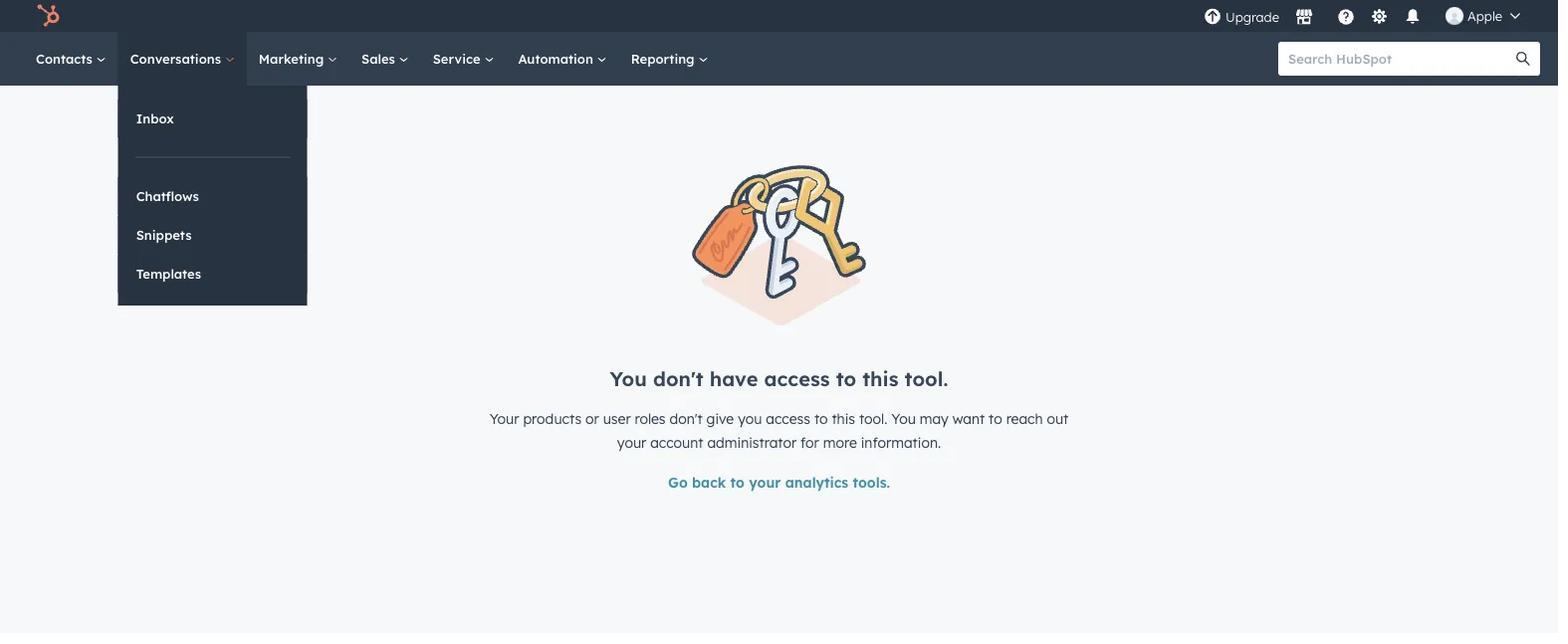 Task type: vqa. For each thing, say whether or not it's contained in the screenshot.
the Search HubSpot search box
yes



Task type: describe. For each thing, give the bounding box(es) containing it.
marketplaces image
[[1296, 9, 1314, 27]]

chatflows
[[136, 188, 199, 204]]

to up for
[[815, 410, 828, 427]]

notifications image
[[1404, 9, 1422, 27]]

you don't have access to this tool.
[[610, 366, 949, 391]]

marketing
[[259, 50, 328, 67]]

give
[[707, 410, 734, 427]]

access inside your products or user roles don't give you access to this tool. you may want to reach out your account administrator for more information.
[[766, 410, 811, 427]]

information.
[[861, 434, 941, 451]]

menu containing apple
[[1202, 0, 1535, 32]]

settings image
[[1371, 8, 1389, 26]]

templates link
[[118, 255, 307, 293]]

your
[[490, 410, 519, 427]]

or
[[586, 410, 599, 427]]

help image
[[1338, 9, 1356, 27]]

bob builder image
[[1446, 7, 1464, 25]]

user
[[603, 410, 631, 427]]

account
[[651, 434, 704, 451]]

reporting link
[[619, 32, 721, 86]]

your inside your products or user roles don't give you access to this tool. you may want to reach out your account administrator for more information.
[[617, 434, 647, 451]]

hubspot link
[[24, 4, 75, 28]]

you inside your products or user roles don't give you access to this tool. you may want to reach out your account administrator for more information.
[[892, 410, 916, 427]]

apple
[[1468, 7, 1503, 24]]

have
[[710, 366, 758, 391]]

tool. inside your products or user roles don't give you access to this tool. you may want to reach out your account administrator for more information.
[[859, 410, 888, 427]]

products
[[523, 410, 582, 427]]

inbox link
[[118, 100, 307, 137]]

to up more
[[836, 366, 857, 391]]

don't inside your products or user roles don't give you access to this tool. you may want to reach out your account administrator for more information.
[[670, 410, 703, 427]]

conversations link
[[118, 32, 247, 86]]

out
[[1047, 410, 1069, 427]]

hubspot image
[[36, 4, 60, 28]]

apple button
[[1434, 0, 1533, 32]]

go back to your analytics tools. link
[[668, 473, 890, 491]]

you
[[738, 410, 762, 427]]

roles
[[635, 410, 666, 427]]

settings link
[[1367, 5, 1392, 26]]

chatflows link
[[118, 177, 307, 215]]

for
[[801, 434, 820, 451]]

0 vertical spatial don't
[[653, 366, 704, 391]]

contacts link
[[24, 32, 118, 86]]

reporting
[[631, 50, 699, 67]]

go
[[668, 473, 688, 491]]

search button
[[1507, 42, 1541, 76]]

may
[[920, 410, 949, 427]]



Task type: locate. For each thing, give the bounding box(es) containing it.
upgrade image
[[1204, 8, 1222, 26]]

help button
[[1330, 0, 1364, 32]]

go back to your analytics tools.
[[668, 473, 890, 491]]

1 horizontal spatial this
[[863, 366, 899, 391]]

0 vertical spatial this
[[863, 366, 899, 391]]

this up information.
[[863, 366, 899, 391]]

0 horizontal spatial tool.
[[859, 410, 888, 427]]

1 vertical spatial you
[[892, 410, 916, 427]]

notifications button
[[1396, 0, 1430, 32]]

automation link
[[506, 32, 619, 86]]

snippets link
[[118, 216, 307, 254]]

upgrade
[[1226, 9, 1280, 25]]

tool.
[[905, 366, 949, 391], [859, 410, 888, 427]]

0 vertical spatial tool.
[[905, 366, 949, 391]]

your products or user roles don't give you access to this tool. you may want to reach out your account administrator for more information.
[[490, 410, 1069, 451]]

inbox
[[136, 110, 174, 126]]

0 horizontal spatial your
[[617, 434, 647, 451]]

1 horizontal spatial tool.
[[905, 366, 949, 391]]

0 vertical spatial your
[[617, 434, 647, 451]]

access
[[764, 366, 830, 391], [766, 410, 811, 427]]

sales
[[362, 50, 399, 67]]

your down administrator on the bottom
[[749, 473, 781, 491]]

conversations menu
[[118, 86, 307, 306]]

1 vertical spatial access
[[766, 410, 811, 427]]

automation
[[518, 50, 597, 67]]

1 vertical spatial your
[[749, 473, 781, 491]]

tool. up may
[[905, 366, 949, 391]]

1 vertical spatial this
[[832, 410, 856, 427]]

marketing link
[[247, 32, 350, 86]]

1 vertical spatial tool.
[[859, 410, 888, 427]]

service link
[[421, 32, 506, 86]]

sales link
[[350, 32, 421, 86]]

tool. up information.
[[859, 410, 888, 427]]

your
[[617, 434, 647, 451], [749, 473, 781, 491]]

don't up roles
[[653, 366, 704, 391]]

more
[[823, 434, 857, 451]]

tools.
[[853, 473, 890, 491]]

service
[[433, 50, 484, 67]]

marketplaces button
[[1284, 0, 1326, 32]]

you up information.
[[892, 410, 916, 427]]

access up your products or user roles don't give you access to this tool. you may want to reach out your account administrator for more information.
[[764, 366, 830, 391]]

don't
[[653, 366, 704, 391], [670, 410, 703, 427]]

1 horizontal spatial you
[[892, 410, 916, 427]]

to right the want
[[989, 410, 1003, 427]]

0 horizontal spatial this
[[832, 410, 856, 427]]

Search HubSpot search field
[[1279, 42, 1523, 76]]

you up user on the left of page
[[610, 366, 647, 391]]

back
[[692, 473, 726, 491]]

templates
[[136, 265, 201, 282]]

this up more
[[832, 410, 856, 427]]

0 horizontal spatial you
[[610, 366, 647, 391]]

contacts
[[36, 50, 96, 67]]

snippets
[[136, 227, 192, 243]]

menu
[[1202, 0, 1535, 32]]

your down user on the left of page
[[617, 434, 647, 451]]

analytics
[[786, 473, 849, 491]]

you don't have access to this tool. alert
[[481, 165, 1078, 510]]

search image
[[1517, 52, 1531, 66]]

reach
[[1007, 410, 1043, 427]]

this
[[863, 366, 899, 391], [832, 410, 856, 427]]

0 vertical spatial access
[[764, 366, 830, 391]]

1 horizontal spatial your
[[749, 473, 781, 491]]

this inside your products or user roles don't give you access to this tool. you may want to reach out your account administrator for more information.
[[832, 410, 856, 427]]

don't up account
[[670, 410, 703, 427]]

to right back
[[731, 473, 745, 491]]

administrator
[[708, 434, 797, 451]]

1 vertical spatial don't
[[670, 410, 703, 427]]

conversations
[[130, 50, 225, 67]]

want
[[953, 410, 985, 427]]

to
[[836, 366, 857, 391], [815, 410, 828, 427], [989, 410, 1003, 427], [731, 473, 745, 491]]

you
[[610, 366, 647, 391], [892, 410, 916, 427]]

access up for
[[766, 410, 811, 427]]

0 vertical spatial you
[[610, 366, 647, 391]]



